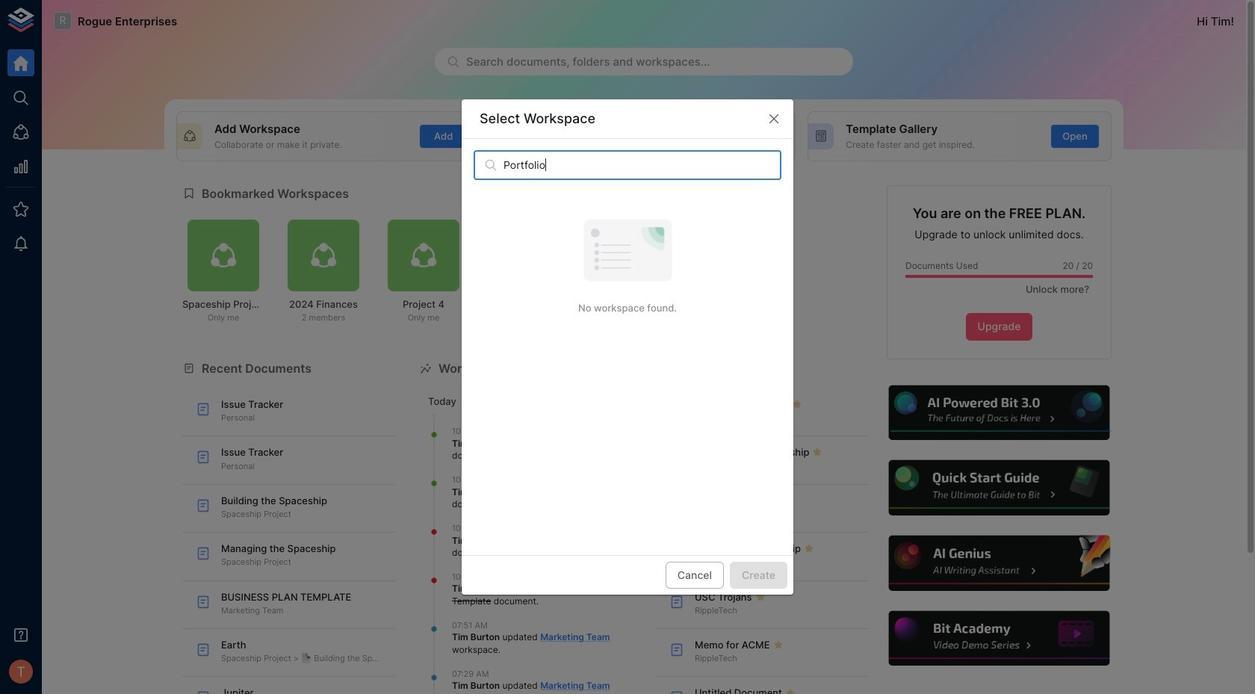 Task type: locate. For each thing, give the bounding box(es) containing it.
Search Workspaces... text field
[[504, 151, 782, 180]]

dialog
[[462, 99, 794, 595]]

help image
[[887, 383, 1112, 442], [887, 458, 1112, 518], [887, 534, 1112, 593], [887, 609, 1112, 668]]

1 help image from the top
[[887, 383, 1112, 442]]



Task type: vqa. For each thing, say whether or not it's contained in the screenshot.
Help image
yes



Task type: describe. For each thing, give the bounding box(es) containing it.
2 help image from the top
[[887, 458, 1112, 518]]

3 help image from the top
[[887, 534, 1112, 593]]

4 help image from the top
[[887, 609, 1112, 668]]



